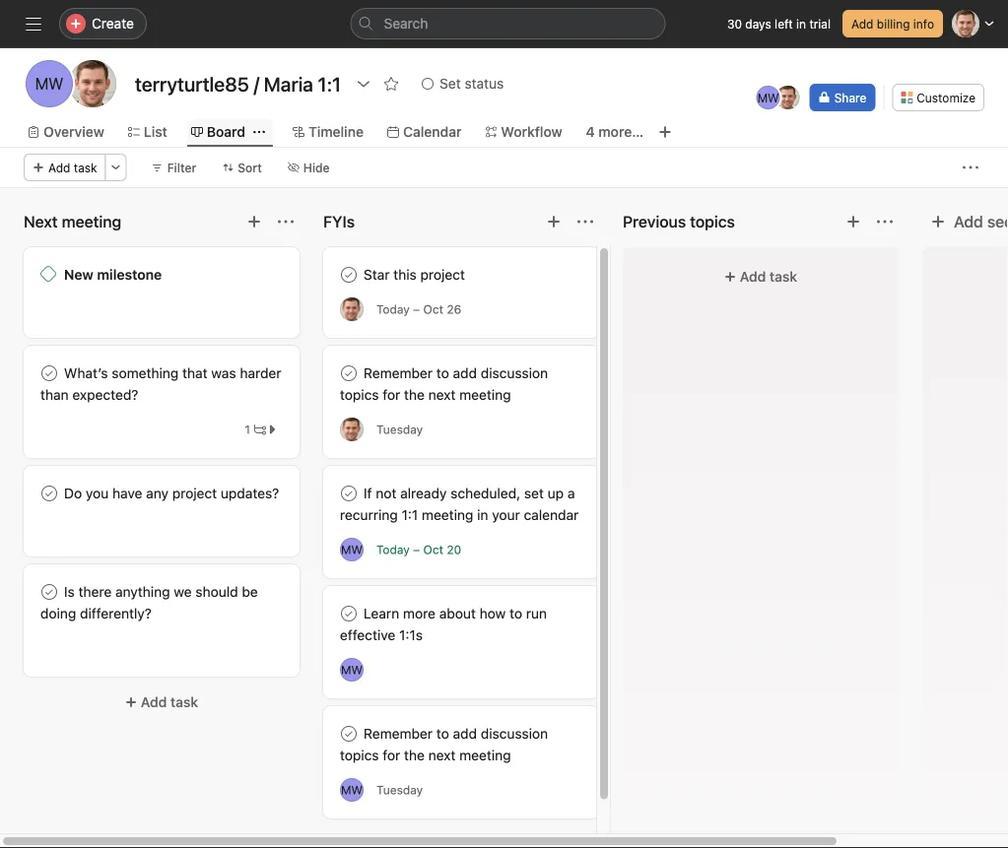 Task type: locate. For each thing, give the bounding box(es) containing it.
set status
[[440, 75, 504, 92]]

0 vertical spatial remember
[[364, 365, 433, 381]]

add for tt
[[453, 365, 477, 381]]

oct for project
[[423, 303, 444, 316]]

2 add task image from the left
[[546, 214, 562, 230]]

milestone
[[97, 267, 162, 283]]

to for tt
[[436, 365, 449, 381]]

tt button up if at the left bottom of the page
[[340, 418, 364, 442]]

0 vertical spatial meeting
[[459, 387, 511, 403]]

1 horizontal spatial in
[[796, 17, 806, 31]]

tuesday for tt
[[376, 423, 423, 437]]

add task
[[48, 161, 97, 174], [740, 269, 797, 285], [141, 694, 198, 711]]

0 vertical spatial today
[[376, 303, 410, 316]]

for for mw
[[383, 748, 400, 764]]

more section actions image left add sec button
[[877, 214, 893, 230]]

workflow
[[501, 124, 562, 140]]

more actions image
[[963, 160, 979, 175], [110, 162, 122, 173]]

completed image for remember to add discussion topics for the next meeting
[[337, 722, 361, 746]]

1 vertical spatial task
[[770, 269, 797, 285]]

more
[[403, 606, 436, 622]]

1 mw button from the top
[[340, 538, 364, 562]]

today for not
[[376, 543, 410, 557]]

1 vertical spatial today
[[376, 543, 410, 557]]

None text field
[[130, 66, 346, 102]]

completed checkbox left do
[[37, 482, 61, 506]]

tuesday button
[[376, 423, 423, 437], [376, 784, 423, 797]]

new milestone
[[64, 267, 162, 283]]

0 vertical spatial add task button
[[24, 154, 106, 181]]

0 horizontal spatial in
[[477, 507, 488, 523]]

1 add from the top
[[453, 365, 477, 381]]

status
[[465, 75, 504, 92]]

1 the from the top
[[404, 387, 425, 403]]

tt button
[[340, 298, 364, 321], [340, 418, 364, 442]]

0 horizontal spatial task
[[74, 161, 97, 174]]

in inside if not already scheduled, set up a recurring 1:1 meeting in your calendar
[[477, 507, 488, 523]]

2 next from the top
[[428, 748, 456, 764]]

we
[[174, 584, 192, 600]]

1 vertical spatial oct
[[423, 543, 444, 557]]

0 vertical spatial add
[[453, 365, 477, 381]]

1 vertical spatial the
[[404, 748, 425, 764]]

1 remember to add discussion topics for the next meeting from the top
[[340, 365, 548, 403]]

1 vertical spatial meeting
[[422, 507, 473, 523]]

2 for from the top
[[383, 748, 400, 764]]

1 vertical spatial tuesday button
[[376, 784, 423, 797]]

1 vertical spatial add task
[[740, 269, 797, 285]]

0 horizontal spatial project
[[172, 485, 217, 502]]

2 horizontal spatial task
[[770, 269, 797, 285]]

1 horizontal spatial more section actions image
[[578, 214, 593, 230]]

2 vertical spatial task
[[170, 694, 198, 711]]

completed image
[[337, 263, 361, 287], [37, 362, 61, 385], [337, 362, 361, 385], [337, 602, 361, 626]]

in down scheduled,
[[477, 507, 488, 523]]

0 vertical spatial mw button
[[340, 538, 364, 562]]

tt button down star
[[340, 298, 364, 321]]

in right left
[[796, 17, 806, 31]]

0 vertical spatial tuesday button
[[376, 423, 423, 437]]

2 vertical spatial meeting
[[459, 748, 511, 764]]

2 vertical spatial mw button
[[340, 779, 364, 802]]

today – oct 26
[[376, 303, 461, 316]]

board
[[207, 124, 245, 140]]

differently?
[[80, 606, 152, 622]]

tuesday button for tt
[[376, 423, 423, 437]]

completed checkbox left star
[[337, 263, 361, 287]]

today down the this
[[376, 303, 410, 316]]

do
[[64, 485, 82, 502]]

set
[[440, 75, 461, 92]]

completed milestone image
[[40, 266, 56, 282]]

there
[[78, 584, 112, 600]]

topics
[[340, 387, 379, 403], [340, 748, 379, 764]]

0 vertical spatial in
[[796, 17, 806, 31]]

should
[[196, 584, 238, 600]]

anything
[[115, 584, 170, 600]]

search list box
[[350, 8, 666, 39]]

2 tuesday from the top
[[376, 784, 423, 797]]

20
[[447, 543, 461, 557]]

next
[[428, 387, 456, 403], [428, 748, 456, 764]]

topics for mw
[[340, 748, 379, 764]]

completed image right the harder
[[337, 362, 361, 385]]

0 horizontal spatial add task image
[[246, 214, 262, 230]]

1 horizontal spatial task
[[170, 694, 198, 711]]

1 vertical spatial tt button
[[340, 418, 364, 442]]

more actions image left filter dropdown button
[[110, 162, 122, 173]]

1 vertical spatial in
[[477, 507, 488, 523]]

– down star this project
[[413, 303, 420, 316]]

oct left '26'
[[423, 303, 444, 316]]

Completed checkbox
[[37, 362, 61, 385], [337, 362, 361, 385], [337, 482, 361, 506], [37, 580, 61, 604], [337, 722, 361, 746]]

in
[[796, 17, 806, 31], [477, 507, 488, 523]]

1 remember from the top
[[364, 365, 433, 381]]

0 vertical spatial the
[[404, 387, 425, 403]]

1 – from the top
[[413, 303, 420, 316]]

completed image
[[37, 482, 61, 506], [337, 482, 361, 506], [37, 580, 61, 604], [337, 722, 361, 746]]

meeting for mw
[[459, 748, 511, 764]]

fyis
[[323, 212, 355, 231]]

discussion for mw
[[481, 726, 548, 742]]

filter
[[167, 161, 196, 174]]

2 tt button from the top
[[340, 418, 364, 442]]

1 tuesday button from the top
[[376, 423, 423, 437]]

add task image for previous topics
[[846, 214, 861, 230]]

add for add sec button
[[954, 212, 983, 231]]

add
[[851, 17, 874, 31], [48, 161, 70, 174], [954, 212, 983, 231], [740, 269, 766, 285], [141, 694, 167, 711]]

more section actions image for next meeting
[[278, 214, 294, 230]]

to
[[436, 365, 449, 381], [510, 606, 522, 622], [436, 726, 449, 742]]

– down 1:1
[[413, 543, 420, 557]]

0 vertical spatial –
[[413, 303, 420, 316]]

2 remember to add discussion topics for the next meeting from the top
[[340, 726, 548, 764]]

remember
[[364, 365, 433, 381], [364, 726, 433, 742]]

1 button
[[240, 420, 283, 440]]

completed checkbox for do you have any project updates?
[[37, 482, 61, 506]]

remember to add discussion topics for the next meeting
[[340, 365, 548, 403], [340, 726, 548, 764]]

1 discussion from the top
[[481, 365, 548, 381]]

1 more section actions image from the left
[[278, 214, 294, 230]]

mw
[[35, 74, 63, 93], [758, 91, 779, 104], [341, 543, 363, 557], [341, 663, 363, 677], [341, 784, 363, 797]]

2 horizontal spatial more section actions image
[[877, 214, 893, 230]]

calendar
[[403, 124, 462, 140]]

1 vertical spatial tuesday
[[376, 784, 423, 797]]

completed image up effective
[[337, 602, 361, 626]]

have
[[112, 485, 142, 502]]

1 oct from the top
[[423, 303, 444, 316]]

the
[[404, 387, 425, 403], [404, 748, 425, 764]]

2 tuesday button from the top
[[376, 784, 423, 797]]

1:1
[[402, 507, 418, 523]]

today for this
[[376, 303, 410, 316]]

1 topics from the top
[[340, 387, 379, 403]]

scheduled,
[[451, 485, 521, 502]]

harder
[[240, 365, 281, 381]]

1 today from the top
[[376, 303, 410, 316]]

add billing info
[[851, 17, 934, 31]]

0 vertical spatial remember to add discussion topics for the next meeting
[[340, 365, 548, 403]]

2 more section actions image from the left
[[578, 214, 593, 230]]

add task image for next meeting
[[246, 214, 262, 230]]

0 horizontal spatial add task
[[48, 161, 97, 174]]

1 vertical spatial discussion
[[481, 726, 548, 742]]

0 vertical spatial project
[[420, 267, 465, 283]]

1 vertical spatial –
[[413, 543, 420, 557]]

tuesday
[[376, 423, 423, 437], [376, 784, 423, 797]]

2 discussion from the top
[[481, 726, 548, 742]]

recurring
[[340, 507, 398, 523]]

2 the from the top
[[404, 748, 425, 764]]

2 vertical spatial to
[[436, 726, 449, 742]]

filter button
[[143, 154, 205, 181]]

1 for from the top
[[383, 387, 400, 403]]

tt left today – oct 26
[[344, 303, 359, 316]]

expected?
[[72, 387, 138, 403]]

2 topics from the top
[[340, 748, 379, 764]]

0 vertical spatial tuesday
[[376, 423, 423, 437]]

3 add task image from the left
[[846, 214, 861, 230]]

do you have any project updates?
[[64, 485, 279, 502]]

remember for mw
[[364, 726, 433, 742]]

add sec button
[[922, 204, 1008, 239]]

2 horizontal spatial add task
[[740, 269, 797, 285]]

discussion for tt
[[481, 365, 548, 381]]

add for the topmost add task button
[[48, 161, 70, 174]]

2 remember from the top
[[364, 726, 433, 742]]

3 more section actions image from the left
[[877, 214, 893, 230]]

0 horizontal spatial more section actions image
[[278, 214, 294, 230]]

1 horizontal spatial project
[[420, 267, 465, 283]]

add
[[453, 365, 477, 381], [453, 726, 477, 742]]

add billing info button
[[843, 10, 943, 37]]

more actions image up add sec button
[[963, 160, 979, 175]]

show options image
[[356, 76, 372, 92]]

project right any
[[172, 485, 217, 502]]

up
[[548, 485, 564, 502]]

oct
[[423, 303, 444, 316], [423, 543, 444, 557]]

hide button
[[279, 154, 339, 181]]

completed image for star this project
[[337, 263, 361, 287]]

tuesday button for mw
[[376, 784, 423, 797]]

today
[[376, 303, 410, 316], [376, 543, 410, 557]]

0 vertical spatial completed checkbox
[[337, 263, 361, 287]]

something
[[112, 365, 179, 381]]

1 vertical spatial to
[[510, 606, 522, 622]]

calendar
[[524, 507, 579, 523]]

1 vertical spatial completed checkbox
[[37, 482, 61, 506]]

2 add from the top
[[453, 726, 477, 742]]

today down 1:1
[[376, 543, 410, 557]]

task
[[74, 161, 97, 174], [770, 269, 797, 285], [170, 694, 198, 711]]

set
[[524, 485, 544, 502]]

2 mw button from the top
[[340, 658, 364, 682]]

project up '26'
[[420, 267, 465, 283]]

1 add task image from the left
[[246, 214, 262, 230]]

1:1s
[[399, 627, 423, 644]]

sec
[[987, 212, 1008, 231]]

0 vertical spatial next
[[428, 387, 456, 403]]

completed image left star
[[337, 263, 361, 287]]

completed image for what's something that was harder than expected?
[[37, 362, 61, 385]]

0 vertical spatial for
[[383, 387, 400, 403]]

completed image for remember to add discussion topics for the next meeting
[[337, 362, 361, 385]]

1 vertical spatial for
[[383, 748, 400, 764]]

1 vertical spatial remember to add discussion topics for the next meeting
[[340, 726, 548, 764]]

tt up "overview"
[[83, 74, 102, 93]]

to for mw
[[436, 726, 449, 742]]

3 mw button from the top
[[340, 779, 364, 802]]

0 vertical spatial topics
[[340, 387, 379, 403]]

doing
[[40, 606, 76, 622]]

tt
[[83, 74, 102, 93], [781, 91, 796, 104], [344, 303, 359, 316], [344, 423, 359, 437]]

1 vertical spatial remember
[[364, 726, 433, 742]]

more section actions image left fyis
[[278, 214, 294, 230]]

0 vertical spatial to
[[436, 365, 449, 381]]

1 horizontal spatial add task
[[141, 694, 198, 711]]

0 vertical spatial discussion
[[481, 365, 548, 381]]

1 vertical spatial add task button
[[635, 259, 887, 295]]

1 tuesday from the top
[[376, 423, 423, 437]]

2 vertical spatial completed checkbox
[[337, 602, 361, 626]]

1 vertical spatial add
[[453, 726, 477, 742]]

oct for already
[[423, 543, 444, 557]]

1 next from the top
[[428, 387, 456, 403]]

1 tt button from the top
[[340, 298, 364, 321]]

any
[[146, 485, 169, 502]]

0 vertical spatial tt button
[[340, 298, 364, 321]]

discussion
[[481, 365, 548, 381], [481, 726, 548, 742]]

2 today from the top
[[376, 543, 410, 557]]

0 vertical spatial oct
[[423, 303, 444, 316]]

add task button
[[24, 154, 106, 181], [635, 259, 887, 295], [24, 685, 300, 720]]

add tab image
[[657, 124, 673, 140]]

remember for tt
[[364, 365, 433, 381]]

add for mw
[[453, 726, 477, 742]]

1 vertical spatial next
[[428, 748, 456, 764]]

updates?
[[221, 485, 279, 502]]

1 vertical spatial topics
[[340, 748, 379, 764]]

be
[[242, 584, 258, 600]]

1 horizontal spatial add task image
[[546, 214, 562, 230]]

share button
[[810, 84, 875, 111]]

tt left share button
[[781, 91, 796, 104]]

more section actions image
[[278, 214, 294, 230], [578, 214, 593, 230], [877, 214, 893, 230]]

new
[[64, 267, 93, 283]]

Completed checkbox
[[337, 263, 361, 287], [37, 482, 61, 506], [337, 602, 361, 626]]

30
[[727, 17, 742, 31]]

remember to add discussion topics for the next meeting for tt
[[340, 365, 548, 403]]

26
[[447, 303, 461, 316]]

completed image up the than
[[37, 362, 61, 385]]

more section actions image down 4
[[578, 214, 593, 230]]

2 oct from the top
[[423, 543, 444, 557]]

oct left 20
[[423, 543, 444, 557]]

add task image
[[246, 214, 262, 230], [546, 214, 562, 230], [846, 214, 861, 230]]

completed checkbox up effective
[[337, 602, 361, 626]]

timeline
[[308, 124, 364, 140]]

completed image for learn more about how to run effective 1:1s
[[337, 602, 361, 626]]

2 horizontal spatial add task image
[[846, 214, 861, 230]]

2 – from the top
[[413, 543, 420, 557]]

0 vertical spatial task
[[74, 161, 97, 174]]

1 vertical spatial mw button
[[340, 658, 364, 682]]

meeting
[[459, 387, 511, 403], [422, 507, 473, 523], [459, 748, 511, 764]]



Task type: describe. For each thing, give the bounding box(es) containing it.
search
[[384, 15, 428, 32]]

more…
[[599, 124, 644, 140]]

what's something that was harder than expected?
[[40, 365, 281, 403]]

that
[[182, 365, 208, 381]]

already
[[400, 485, 447, 502]]

completed image for if not already scheduled, set up a recurring 1:1 meeting in your calendar
[[337, 482, 361, 506]]

– for project
[[413, 303, 420, 316]]

about
[[439, 606, 476, 622]]

completed checkbox for learn more about how to run effective 1:1s
[[337, 602, 361, 626]]

Completed milestone checkbox
[[40, 266, 56, 282]]

timeline link
[[293, 121, 364, 143]]

workflow link
[[485, 121, 562, 143]]

add for the middle add task button
[[740, 269, 766, 285]]

customize
[[917, 91, 976, 104]]

create button
[[59, 8, 147, 39]]

the for mw
[[404, 748, 425, 764]]

tab actions image
[[253, 126, 265, 138]]

the for tt
[[404, 387, 425, 403]]

tt button for remember to add discussion topics for the next meeting
[[340, 418, 364, 442]]

1 vertical spatial project
[[172, 485, 217, 502]]

sort button
[[213, 154, 271, 181]]

is there anything we should be doing differently?
[[40, 584, 258, 622]]

add sec
[[954, 212, 1008, 231]]

completed image for is there anything we should be doing differently?
[[37, 580, 61, 604]]

for for tt
[[383, 387, 400, 403]]

learn more about how to run effective 1:1s
[[340, 606, 547, 644]]

if
[[364, 485, 372, 502]]

a
[[568, 485, 575, 502]]

create
[[92, 15, 134, 32]]

completed image for do you have any project updates?
[[37, 482, 61, 506]]

remember to add discussion topics for the next meeting for mw
[[340, 726, 548, 764]]

is
[[64, 584, 75, 600]]

info
[[913, 17, 934, 31]]

today – oct 20
[[376, 543, 461, 557]]

add to starred image
[[384, 76, 399, 92]]

was
[[211, 365, 236, 381]]

set status button
[[413, 70, 513, 98]]

tuesday for mw
[[376, 784, 423, 797]]

4
[[586, 124, 595, 140]]

how
[[480, 606, 506, 622]]

more section actions image for fyis
[[578, 214, 593, 230]]

1 horizontal spatial more actions image
[[963, 160, 979, 175]]

run
[[526, 606, 547, 622]]

mw button for remember to add discussion topics for the next meeting
[[340, 779, 364, 802]]

next for mw
[[428, 748, 456, 764]]

left
[[775, 17, 793, 31]]

star this project
[[364, 267, 465, 283]]

previous topics
[[623, 212, 735, 231]]

next meeting
[[24, 212, 121, 231]]

tt up recurring on the left bottom of page
[[344, 423, 359, 437]]

learn
[[364, 606, 399, 622]]

days
[[745, 17, 771, 31]]

meeting inside if not already scheduled, set up a recurring 1:1 meeting in your calendar
[[422, 507, 473, 523]]

topics for tt
[[340, 387, 379, 403]]

0 horizontal spatial more actions image
[[110, 162, 122, 173]]

next for tt
[[428, 387, 456, 403]]

hide
[[303, 161, 330, 174]]

trial
[[810, 17, 831, 31]]

calendar link
[[387, 121, 462, 143]]

effective
[[340, 627, 395, 644]]

board link
[[191, 121, 245, 143]]

overview
[[43, 124, 104, 140]]

your
[[492, 507, 520, 523]]

overview link
[[28, 121, 104, 143]]

you
[[86, 485, 109, 502]]

0 vertical spatial add task
[[48, 161, 97, 174]]

sort
[[238, 161, 262, 174]]

list link
[[128, 121, 167, 143]]

not
[[376, 485, 397, 502]]

1
[[245, 423, 250, 437]]

tt button for star this project
[[340, 298, 364, 321]]

share
[[834, 91, 867, 104]]

2 vertical spatial add task
[[141, 694, 198, 711]]

expand sidebar image
[[26, 16, 41, 32]]

than
[[40, 387, 69, 403]]

4 more…
[[586, 124, 644, 140]]

meeting for tt
[[459, 387, 511, 403]]

billing
[[877, 17, 910, 31]]

this
[[393, 267, 417, 283]]

star
[[364, 267, 390, 283]]

completed checkbox for star this project
[[337, 263, 361, 287]]

add for bottommost add task button
[[141, 694, 167, 711]]

– for already
[[413, 543, 420, 557]]

to inside learn more about how to run effective 1:1s
[[510, 606, 522, 622]]

mw button for if not already scheduled, set up a recurring 1:1 meeting in your calendar
[[340, 538, 364, 562]]

if not already scheduled, set up a recurring 1:1 meeting in your calendar
[[340, 485, 579, 523]]

add task image for fyis
[[546, 214, 562, 230]]

more section actions image for previous topics
[[877, 214, 893, 230]]

list
[[144, 124, 167, 140]]

customize button
[[892, 84, 985, 111]]

2 vertical spatial add task button
[[24, 685, 300, 720]]

30 days left in trial
[[727, 17, 831, 31]]

search button
[[350, 8, 666, 39]]

what's
[[64, 365, 108, 381]]



Task type: vqa. For each thing, say whether or not it's contained in the screenshot.
Today – Oct 26
yes



